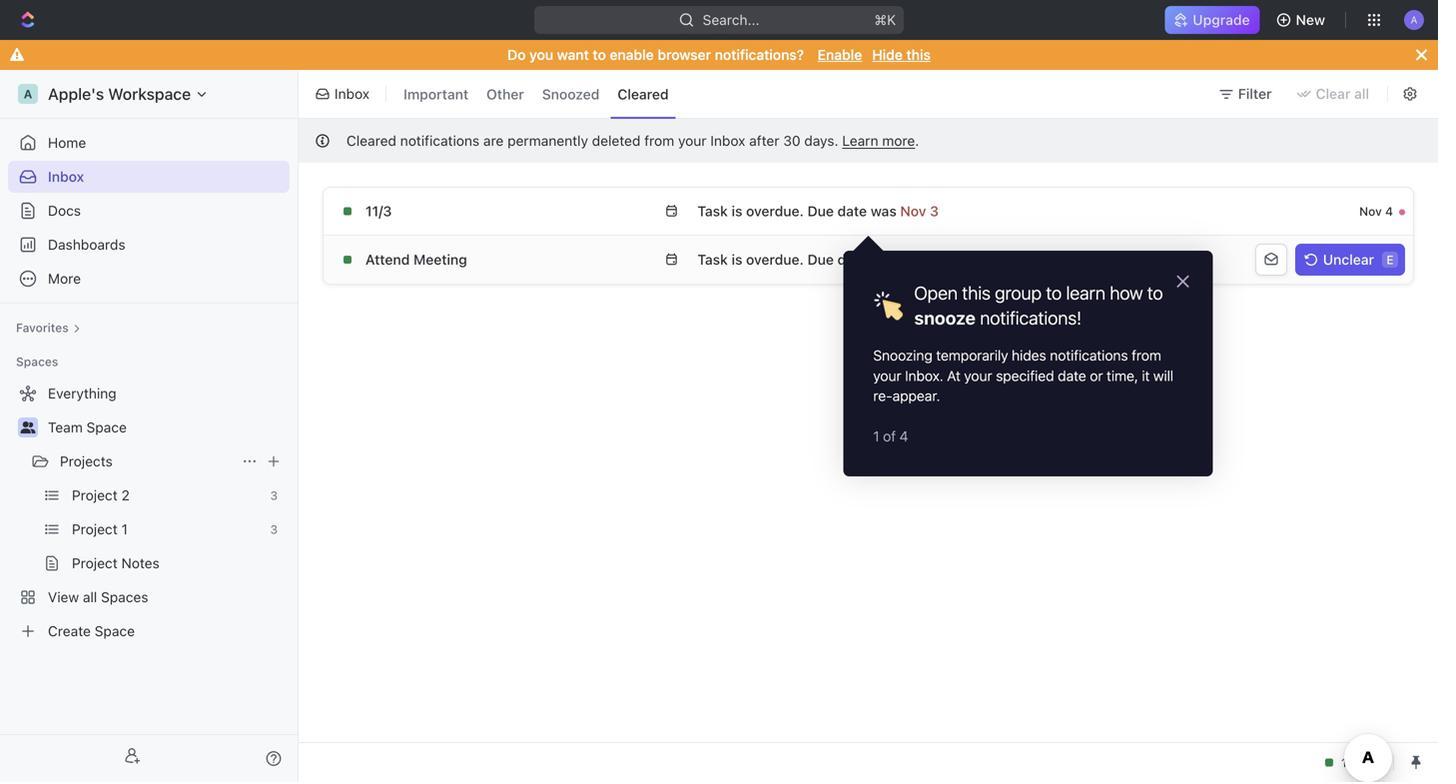 Task type: locate. For each thing, give the bounding box(es) containing it.
from right deleted
[[645, 132, 675, 149]]

project up view all spaces
[[72, 555, 118, 571]]

spaces inside the view all spaces link
[[101, 589, 148, 605]]

0 vertical spatial inbox
[[335, 85, 370, 102]]

view all spaces link
[[8, 581, 286, 613]]

date
[[1058, 367, 1087, 384]]

1 inside sidebar navigation
[[121, 521, 128, 537]]

1 vertical spatial all
[[83, 589, 97, 605]]

this
[[907, 46, 931, 63], [962, 282, 991, 304]]

0 horizontal spatial 4
[[900, 428, 909, 444]]

1 project from the top
[[72, 487, 118, 504]]

your
[[678, 132, 707, 149], [874, 367, 902, 384], [965, 367, 993, 384]]

all inside 'tree'
[[83, 589, 97, 605]]

0 vertical spatial this
[[907, 46, 931, 63]]

inbox left important
[[335, 85, 370, 102]]

this up snooze
[[962, 282, 991, 304]]

notifications inside snoozing temporarily hides notifications from your inbox. at your specified date or time, it will re-appear. ×
[[1050, 347, 1128, 364]]

this inside open this group to learn how to snooze notifications!
[[962, 282, 991, 304]]

from up it
[[1132, 347, 1162, 364]]

a inside dropdown button
[[1411, 14, 1418, 25]]

2 vertical spatial project
[[72, 555, 118, 571]]

cleared
[[618, 86, 669, 102], [347, 132, 397, 149]]

2 nov from the top
[[1360, 253, 1383, 267]]

inbox left after
[[711, 132, 746, 149]]

create space
[[48, 623, 135, 639]]

1 left of
[[874, 428, 880, 444]]

1 horizontal spatial to
[[1046, 282, 1062, 304]]

important
[[404, 86, 469, 102]]

1 vertical spatial project
[[72, 521, 118, 537]]

spaces
[[16, 355, 58, 369], [101, 589, 148, 605]]

inbox
[[335, 85, 370, 102], [711, 132, 746, 149], [48, 168, 84, 185]]

all right "clear"
[[1355, 85, 1370, 102]]

×
[[1175, 266, 1191, 293]]

re-
[[874, 388, 893, 404]]

at
[[947, 367, 961, 384]]

projects link
[[60, 446, 234, 478]]

1 vertical spatial 1
[[121, 521, 128, 537]]

project 2
[[72, 487, 130, 504]]

project left 2
[[72, 487, 118, 504]]

other
[[487, 86, 524, 102]]

1
[[874, 428, 880, 444], [121, 521, 128, 537]]

projects
[[60, 453, 113, 470]]

tab list
[[393, 66, 680, 122]]

project
[[72, 487, 118, 504], [72, 521, 118, 537], [72, 555, 118, 571]]

nov for 11/3
[[1360, 204, 1382, 218]]

search...
[[703, 11, 760, 28]]

0 vertical spatial project
[[72, 487, 118, 504]]

specified
[[996, 367, 1055, 384]]

4
[[1386, 204, 1394, 218], [900, 428, 909, 444]]

0 vertical spatial 1
[[874, 428, 880, 444]]

favorites button
[[8, 316, 89, 340]]

1 vertical spatial nov
[[1360, 253, 1383, 267]]

1 vertical spatial this
[[962, 282, 991, 304]]

a button
[[1399, 4, 1431, 36]]

0 horizontal spatial notifications
[[400, 132, 480, 149]]

home link
[[8, 127, 290, 159]]

your down "temporarily"
[[965, 367, 993, 384]]

0 vertical spatial cleared
[[618, 86, 669, 102]]

3
[[1386, 253, 1394, 267], [270, 489, 278, 503], [270, 522, 278, 536]]

0 horizontal spatial a
[[24, 87, 32, 101]]

open
[[915, 282, 958, 304]]

1 vertical spatial notifications
[[1050, 347, 1128, 364]]

notifications!
[[980, 307, 1082, 329]]

notifications down important
[[400, 132, 480, 149]]

a
[[1411, 14, 1418, 25], [24, 87, 32, 101]]

cleared button
[[611, 78, 676, 110]]

1 down 2
[[121, 521, 128, 537]]

nov left e
[[1360, 253, 1383, 267]]

snoozed
[[542, 86, 600, 102]]

spaces down favorites
[[16, 355, 58, 369]]

tree containing everything
[[8, 378, 290, 647]]

0 vertical spatial all
[[1355, 85, 1370, 102]]

all
[[1355, 85, 1370, 102], [83, 589, 97, 605]]

1 vertical spatial spaces
[[101, 589, 148, 605]]

2 vertical spatial inbox
[[48, 168, 84, 185]]

1 horizontal spatial a
[[1411, 14, 1418, 25]]

a inside navigation
[[24, 87, 32, 101]]

2 project from the top
[[72, 521, 118, 537]]

snoozing temporarily hides notifications from your inbox. at your specified date or time, it will re-appear. ×
[[874, 266, 1191, 404]]

space
[[87, 419, 127, 436], [95, 623, 135, 639]]

1 horizontal spatial this
[[962, 282, 991, 304]]

cleared down enable on the left top of the page
[[618, 86, 669, 102]]

2 vertical spatial 3
[[270, 522, 278, 536]]

0 horizontal spatial your
[[678, 132, 707, 149]]

1 horizontal spatial spaces
[[101, 589, 148, 605]]

notifications
[[400, 132, 480, 149], [1050, 347, 1128, 364]]

4 left unread icon
[[1386, 204, 1394, 218]]

spaces down project notes
[[101, 589, 148, 605]]

1 vertical spatial 3
[[270, 489, 278, 503]]

dashboards link
[[8, 229, 290, 261]]

days.
[[805, 132, 839, 149]]

inbox link
[[8, 161, 290, 193]]

cleared up '11/3'
[[347, 132, 397, 149]]

workspace
[[108, 84, 191, 103]]

0 vertical spatial nov
[[1360, 204, 1382, 218]]

1 horizontal spatial all
[[1355, 85, 1370, 102]]

nov left unread icon
[[1360, 204, 1382, 218]]

1 horizontal spatial 1
[[874, 428, 880, 444]]

space up projects
[[87, 419, 127, 436]]

inbox down the home
[[48, 168, 84, 185]]

0 vertical spatial space
[[87, 419, 127, 436]]

other button
[[480, 78, 531, 110]]

project notes link
[[72, 547, 286, 579]]

project 1
[[72, 521, 128, 537]]

user group image
[[20, 422, 35, 434]]

30
[[784, 132, 801, 149]]

project down project 2
[[72, 521, 118, 537]]

0 horizontal spatial inbox
[[48, 168, 84, 185]]

cleared inside button
[[618, 86, 669, 102]]

project 1 link
[[72, 513, 262, 545]]

nov 4
[[1360, 204, 1394, 218]]

your up re-
[[874, 367, 902, 384]]

enable
[[818, 46, 862, 63]]

4 right of
[[900, 428, 909, 444]]

tree
[[8, 378, 290, 647]]

0 vertical spatial 4
[[1386, 204, 1394, 218]]

open this group to learn how to snooze notifications!
[[915, 282, 1168, 329]]

project for project 1
[[72, 521, 118, 537]]

to right want
[[593, 46, 606, 63]]

want
[[557, 46, 589, 63]]

3 project from the top
[[72, 555, 118, 571]]

unread image
[[1400, 209, 1406, 215]]

0 horizontal spatial to
[[593, 46, 606, 63]]

1 vertical spatial 4
[[900, 428, 909, 444]]

this right the hide
[[907, 46, 931, 63]]

0 vertical spatial a
[[1411, 14, 1418, 25]]

permanently
[[508, 132, 588, 149]]

0 horizontal spatial all
[[83, 589, 97, 605]]

nov
[[1360, 204, 1382, 218], [1360, 253, 1383, 267]]

tab list containing important
[[393, 66, 680, 122]]

1 vertical spatial cleared
[[347, 132, 397, 149]]

all right view
[[83, 589, 97, 605]]

1 nov from the top
[[1360, 204, 1382, 218]]

nov for attend meeting
[[1360, 253, 1383, 267]]

project for project 2
[[72, 487, 118, 504]]

or
[[1090, 367, 1103, 384]]

0 horizontal spatial from
[[645, 132, 675, 149]]

1 vertical spatial from
[[1132, 347, 1162, 364]]

everything
[[48, 385, 117, 402]]

space down view all spaces
[[95, 623, 135, 639]]

dashboards
[[48, 236, 125, 253]]

from
[[645, 132, 675, 149], [1132, 347, 1162, 364]]

0 horizontal spatial spaces
[[16, 355, 58, 369]]

all inside button
[[1355, 85, 1370, 102]]

to right how
[[1148, 282, 1163, 304]]

notifications up or
[[1050, 347, 1128, 364]]

1 vertical spatial space
[[95, 623, 135, 639]]

your left after
[[678, 132, 707, 149]]

1 vertical spatial a
[[24, 87, 32, 101]]

0 horizontal spatial 1
[[121, 521, 128, 537]]

0 horizontal spatial this
[[907, 46, 931, 63]]

0 vertical spatial notifications
[[400, 132, 480, 149]]

× dialog
[[844, 251, 1213, 477]]

time,
[[1107, 367, 1139, 384]]

clear all button
[[1288, 78, 1382, 110]]

to left learn
[[1046, 282, 1062, 304]]

1 horizontal spatial cleared
[[618, 86, 669, 102]]

2 horizontal spatial to
[[1148, 282, 1163, 304]]

1 horizontal spatial notifications
[[1050, 347, 1128, 364]]

.
[[915, 132, 919, 149]]

1 vertical spatial inbox
[[711, 132, 746, 149]]

sidebar navigation
[[0, 70, 303, 782]]

0 horizontal spatial cleared
[[347, 132, 397, 149]]

1 horizontal spatial from
[[1132, 347, 1162, 364]]

cleared for cleared
[[618, 86, 669, 102]]

3 for 2
[[270, 489, 278, 503]]

space inside "link"
[[87, 419, 127, 436]]



Task type: vqa. For each thing, say whether or not it's contained in the screenshot.
Table
no



Task type: describe. For each thing, give the bounding box(es) containing it.
filter button
[[1211, 78, 1284, 110]]

new
[[1296, 11, 1326, 28]]

view all spaces
[[48, 589, 148, 605]]

hides
[[1012, 347, 1047, 364]]

clear all
[[1316, 85, 1370, 102]]

of
[[883, 428, 896, 444]]

it
[[1142, 367, 1150, 384]]

clear
[[1316, 85, 1351, 102]]

learn more link
[[843, 132, 915, 149]]

2
[[121, 487, 130, 504]]

2 horizontal spatial your
[[965, 367, 993, 384]]

from inside snoozing temporarily hides notifications from your inbox. at your specified date or time, it will re-appear. ×
[[1132, 347, 1162, 364]]

all for clear
[[1355, 85, 1370, 102]]

space for team space
[[87, 419, 127, 436]]

more
[[882, 132, 915, 149]]

to for enable
[[593, 46, 606, 63]]

do
[[508, 46, 526, 63]]

team space link
[[48, 412, 286, 444]]

0 vertical spatial spaces
[[16, 355, 58, 369]]

project for project notes
[[72, 555, 118, 571]]

attend
[[366, 251, 410, 268]]

e
[[1387, 253, 1394, 267]]

do you want to enable browser notifications? enable hide this
[[508, 46, 931, 63]]

attend meeting
[[366, 251, 467, 268]]

more
[[48, 270, 81, 287]]

favorites
[[16, 321, 69, 335]]

0 vertical spatial from
[[645, 132, 675, 149]]

after
[[749, 132, 780, 149]]

new button
[[1268, 4, 1338, 36]]

everything link
[[8, 378, 286, 410]]

2 horizontal spatial inbox
[[711, 132, 746, 149]]

nov 3
[[1360, 253, 1394, 267]]

team
[[48, 419, 83, 436]]

1 inside × dialog
[[874, 428, 880, 444]]

more button
[[8, 263, 290, 295]]

filter
[[1239, 85, 1272, 102]]

hide
[[872, 46, 903, 63]]

3 for 1
[[270, 522, 278, 536]]

browser
[[658, 46, 711, 63]]

apple's
[[48, 84, 104, 103]]

appear.
[[893, 388, 941, 404]]

to for learn
[[1046, 282, 1062, 304]]

project notes
[[72, 555, 160, 571]]

1 horizontal spatial 4
[[1386, 204, 1394, 218]]

unclear
[[1323, 251, 1375, 268]]

you
[[530, 46, 554, 63]]

view
[[48, 589, 79, 605]]

0 vertical spatial 3
[[1386, 253, 1394, 267]]

snooze
[[915, 307, 976, 329]]

1 of 4
[[874, 428, 909, 444]]

1 horizontal spatial inbox
[[335, 85, 370, 102]]

notes
[[121, 555, 160, 571]]

upgrade
[[1193, 11, 1250, 28]]

group
[[995, 282, 1042, 304]]

inbox.
[[905, 367, 944, 384]]

unread image
[[1400, 258, 1406, 264]]

snoozing
[[874, 347, 933, 364]]

create
[[48, 623, 91, 639]]

how
[[1110, 282, 1143, 304]]

important button
[[397, 78, 476, 110]]

docs link
[[8, 195, 290, 227]]

notifications?
[[715, 46, 804, 63]]

learn
[[1067, 282, 1106, 304]]

tree inside sidebar navigation
[[8, 378, 290, 647]]

meeting
[[414, 251, 467, 268]]

home
[[48, 134, 86, 151]]

deleted
[[592, 132, 641, 149]]

learn
[[843, 132, 879, 149]]

cleared for cleared notifications are permanently deleted from your inbox after 30 days. learn more .
[[347, 132, 397, 149]]

4 inside × dialog
[[900, 428, 909, 444]]

upgrade link
[[1165, 6, 1260, 34]]

cleared notifications are permanently deleted from your inbox after 30 days. learn more .
[[347, 132, 919, 149]]

all for view
[[83, 589, 97, 605]]

temporarily
[[936, 347, 1008, 364]]

apple's workspace, , element
[[18, 84, 38, 104]]

11/3
[[366, 203, 392, 219]]

will
[[1154, 367, 1174, 384]]

⌘k
[[874, 11, 896, 28]]

space for create space
[[95, 623, 135, 639]]

are
[[483, 132, 504, 149]]

create space link
[[8, 615, 286, 647]]

snoozed button
[[535, 78, 607, 110]]

team space
[[48, 419, 127, 436]]

project 2 link
[[72, 480, 262, 511]]

1 horizontal spatial your
[[874, 367, 902, 384]]

apple's workspace
[[48, 84, 191, 103]]

× button
[[1175, 266, 1191, 293]]

enable
[[610, 46, 654, 63]]

inbox inside inbox link
[[48, 168, 84, 185]]



